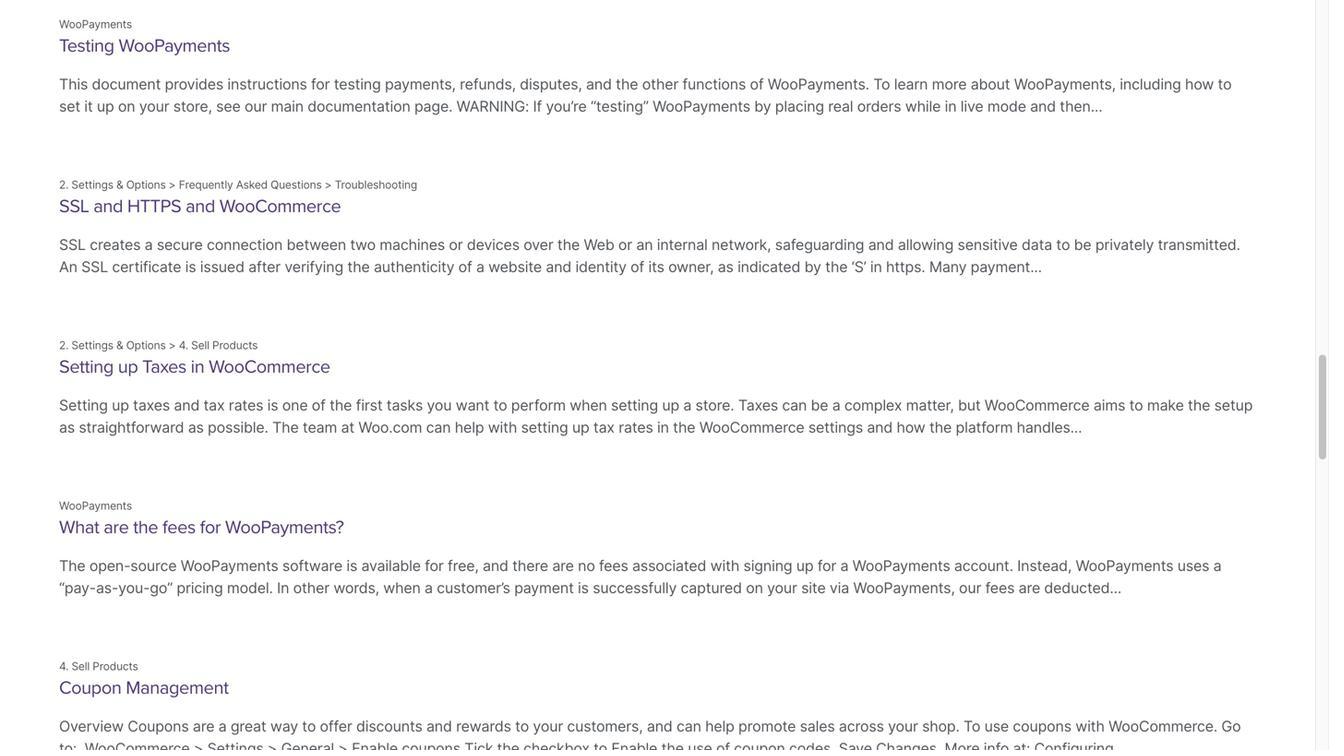 Task type: locate. For each thing, give the bounding box(es) containing it.
signing
[[744, 557, 792, 575]]

1 horizontal spatial woopayments,
[[1014, 75, 1116, 93]]

1 vertical spatial the
[[59, 557, 85, 575]]

when down available
[[383, 579, 421, 597]]

0 vertical spatial products
[[212, 339, 258, 352]]

our down instructions
[[245, 97, 267, 115]]

troubleshooting
[[335, 178, 417, 192]]

2. inside 2. settings & options > 4. sell products setting up taxes in woocommerce
[[59, 339, 69, 352]]

with inside setting up taxes and tax rates is one of the first tasks you want to perform when setting up a store. taxes can be a complex matter, but woocommerce aims to make the setup as straightforward as possible. the team at woo.com can help with setting up tax rates in the woocommerce settings and how the platform handles...
[[488, 419, 517, 437]]

can
[[782, 396, 807, 414], [426, 419, 451, 437], [677, 718, 701, 736]]

woopayments?
[[225, 516, 344, 539]]

1 horizontal spatial can
[[677, 718, 701, 736]]

2. down an
[[59, 339, 69, 352]]

customer's
[[437, 579, 510, 597]]

1 vertical spatial be
[[811, 396, 828, 414]]

2 horizontal spatial with
[[1076, 718, 1105, 736]]

0 horizontal spatial on
[[118, 97, 135, 115]]

1 horizontal spatial other
[[642, 75, 679, 93]]

is inside ssl creates a secure connection between two machines or devices over the web or an internal network, safeguarding and allowing sensitive data to be privately transmitted. an ssl certificate is issued after verifying the authenticity of a website and identity of its owner, as indicated by the 's' in https. many payment...
[[185, 258, 196, 276]]

1 vertical spatial our
[[959, 579, 981, 597]]

products up coupon
[[93, 660, 138, 673]]

setting up taxes and tax rates is one of the first tasks you want to perform when setting up a store. taxes can be a complex matter, but woocommerce aims to make the setup as straightforward as possible. the team at woo.com can help with setting up tax rates in the woocommerce settings and how the platform handles...
[[59, 396, 1253, 437]]

woopayments, up then...
[[1014, 75, 1116, 93]]

tick
[[465, 740, 493, 750]]

to right the aims
[[1129, 396, 1143, 414]]

1 horizontal spatial how
[[1185, 75, 1214, 93]]

the inside setting up taxes and tax rates is one of the first tasks you want to perform when setting up a store. taxes can be a complex matter, but woocommerce aims to make the setup as straightforward as possible. the team at woo.com can help with setting up tax rates in the woocommerce settings and how the platform handles...
[[272, 419, 299, 437]]

to inside ssl creates a secure connection between two machines or devices over the web or an internal network, safeguarding and allowing sensitive data to be privately transmitted. an ssl certificate is issued after verifying the authenticity of a website and identity of its owner, as indicated by the 's' in https. many payment...
[[1056, 236, 1070, 254]]

can down you
[[426, 419, 451, 437]]

"testing"
[[591, 97, 649, 115]]

1 vertical spatial rates
[[619, 419, 653, 437]]

to inside this document provides instructions for testing payments, refunds, disputes, and the other functions of woopayments. to learn more about woopayments, including how to set it up on your store, see our main documentation page. warning: if you're "testing" woopayments by placing real orders while in live mode and then...
[[873, 75, 890, 93]]

0 horizontal spatial other
[[293, 579, 330, 597]]

2 & from the top
[[116, 339, 123, 352]]

sell inside "4. sell products coupon management"
[[71, 660, 90, 673]]

woopayments down functions at the top right of the page
[[653, 97, 750, 115]]

1 vertical spatial ssl
[[59, 236, 86, 254]]

woopayments
[[59, 18, 132, 31], [119, 35, 230, 57], [653, 97, 750, 115], [59, 499, 132, 513], [181, 557, 278, 575], [853, 557, 950, 575], [1076, 557, 1174, 575]]

codes.
[[789, 740, 835, 750]]

to up general
[[302, 718, 316, 736]]

2. down set
[[59, 178, 69, 192]]

with inside the open-source woopayments software is available for free, and there are no fees associated with signing up for a woopayments account. instead, woopayments uses a "pay-as-you-go" pricing model. in other words, when a customer's payment is successfully captured on your site via woopayments, our fees are deducted...
[[710, 557, 740, 575]]

options inside 2. settings & options > 4. sell products setting up taxes in woocommerce
[[126, 339, 166, 352]]

be up settings
[[811, 396, 828, 414]]

woopayments up deducted...
[[1076, 557, 1174, 575]]

0 horizontal spatial when
[[383, 579, 421, 597]]

promote
[[738, 718, 796, 736]]

0 horizontal spatial 4.
[[59, 660, 69, 673]]

a up settings
[[832, 396, 841, 414]]

0 horizontal spatial fees
[[162, 516, 196, 539]]

0 horizontal spatial enable
[[352, 740, 398, 750]]

for up pricing
[[200, 516, 221, 539]]

0 horizontal spatial coupons
[[402, 740, 461, 750]]

settings inside 2. settings & options > 4. sell products setting up taxes in woocommerce
[[71, 339, 113, 352]]

see
[[216, 97, 241, 115]]

0 vertical spatial our
[[245, 97, 267, 115]]

by inside ssl creates a secure connection between two machines or devices over the web or an internal network, safeguarding and allowing sensitive data to be privately transmitted. an ssl certificate is issued after verifying the authenticity of a website and identity of its owner, as indicated by the 's' in https. many payment...
[[805, 258, 821, 276]]

setting
[[59, 356, 113, 378], [59, 396, 108, 414]]

the inside the open-source woopayments software is available for free, and there are no fees associated with signing up for a woopayments account. instead, woopayments uses a "pay-as-you-go" pricing model. in other words, when a customer's payment is successfully captured on your site via woopayments, our fees are deducted...
[[59, 557, 85, 575]]

more
[[945, 740, 980, 750]]

an
[[636, 236, 653, 254]]

0 vertical spatial be
[[1074, 236, 1092, 254]]

after
[[248, 258, 281, 276]]

to right "rewards"
[[515, 718, 529, 736]]

2 vertical spatial with
[[1076, 718, 1105, 736]]

and right "customers,"
[[647, 718, 673, 736]]

connection
[[207, 236, 283, 254]]

0 vertical spatial with
[[488, 419, 517, 437]]

when inside the open-source woopayments software is available for free, and there are no fees associated with signing up for a woopayments account. instead, woopayments uses a "pay-as-you-go" pricing model. in other words, when a customer's payment is successfully captured on your site via woopayments, our fees are deducted...
[[383, 579, 421, 597]]

1 vertical spatial products
[[93, 660, 138, 673]]

by down the safeguarding
[[805, 258, 821, 276]]

of left coupon
[[716, 740, 730, 750]]

1 vertical spatial setting
[[521, 419, 568, 437]]

how right "including" on the right
[[1185, 75, 1214, 93]]

woocommerce down questions
[[219, 195, 341, 217]]

including
[[1120, 75, 1181, 93]]

with down the want
[[488, 419, 517, 437]]

0 horizontal spatial help
[[455, 419, 484, 437]]

2 options from the top
[[126, 339, 166, 352]]

products inside 2. settings & options > 4. sell products setting up taxes in woocommerce
[[212, 339, 258, 352]]

with up configuring...
[[1076, 718, 1105, 736]]

fees up source
[[162, 516, 196, 539]]

2 horizontal spatial can
[[782, 396, 807, 414]]

0 vertical spatial options
[[126, 178, 166, 192]]

1 horizontal spatial be
[[1074, 236, 1092, 254]]

0 vertical spatial coupons
[[1013, 718, 1072, 736]]

of up 'team'
[[312, 396, 326, 414]]

1 options from the top
[[126, 178, 166, 192]]

settings inside overview coupons are a great way to offer discounts and rewards to your customers, and can help promote sales across your shop. to use coupons with woocommerce. go to:  woocommerce > settings > general > enable coupons tick the checkbox to enable the use of coupon codes. save changes. more info at: configuring...
[[207, 740, 264, 750]]

enable down discounts
[[352, 740, 398, 750]]

options up "https"
[[126, 178, 166, 192]]

your up the checkbox
[[533, 718, 563, 736]]

store,
[[173, 97, 212, 115]]

with up captured
[[710, 557, 740, 575]]

0 vertical spatial when
[[570, 396, 607, 414]]

1 horizontal spatial our
[[959, 579, 981, 597]]

to
[[873, 75, 890, 93], [964, 718, 981, 736]]

1 vertical spatial coupons
[[402, 740, 461, 750]]

2. inside "2. settings & options > frequently asked questions > troubleshooting ssl and https and woocommerce"
[[59, 178, 69, 192]]

0 horizontal spatial to
[[873, 75, 890, 93]]

set
[[59, 97, 80, 115]]

of down devices
[[458, 258, 472, 276]]

0 vertical spatial other
[[642, 75, 679, 93]]

4. sell products coupon management
[[59, 660, 229, 699]]

0 vertical spatial 2.
[[59, 178, 69, 192]]

up inside the open-source woopayments software is available for free, and there are no fees associated with signing up for a woopayments account. instead, woopayments uses a "pay-as-you-go" pricing model. in other words, when a customer's payment is successfully captured on your site via woopayments, our fees are deducted...
[[796, 557, 814, 575]]

and up creates at the left
[[93, 195, 123, 217]]

1 horizontal spatial enable
[[611, 740, 658, 750]]

0 horizontal spatial setting
[[521, 419, 568, 437]]

sell up coupon
[[71, 660, 90, 673]]

as left straightforward in the bottom of the page
[[59, 419, 75, 437]]

up inside 2. settings & options > 4. sell products setting up taxes in woocommerce
[[118, 356, 138, 378]]

1 vertical spatial can
[[426, 419, 451, 437]]

coupons up at:
[[1013, 718, 1072, 736]]

4. up taxes
[[179, 339, 188, 352]]

coupons down discounts
[[402, 740, 461, 750]]

0 vertical spatial sell
[[191, 339, 209, 352]]

it
[[84, 97, 93, 115]]

the up "pay-
[[59, 557, 85, 575]]

the
[[616, 75, 638, 93], [557, 236, 580, 254], [347, 258, 370, 276], [825, 258, 848, 276], [330, 396, 352, 414], [1188, 396, 1210, 414], [673, 419, 695, 437], [929, 419, 952, 437], [133, 516, 158, 539], [497, 740, 520, 750], [662, 740, 684, 750]]

be left privately
[[1074, 236, 1092, 254]]

1 vertical spatial woopayments,
[[853, 579, 955, 597]]

a up certificate
[[145, 236, 153, 254]]

1 vertical spatial setting
[[59, 396, 108, 414]]

settings up creates at the left
[[71, 178, 113, 192]]

2 vertical spatial can
[[677, 718, 701, 736]]

0 vertical spatial settings
[[71, 178, 113, 192]]

0 vertical spatial tax
[[204, 396, 225, 414]]

> down way
[[268, 740, 277, 750]]

0 vertical spatial woopayments,
[[1014, 75, 1116, 93]]

0 horizontal spatial with
[[488, 419, 517, 437]]

our inside this document provides instructions for testing payments, refunds, disputes, and the other functions of woopayments. to learn more about woopayments, including how to set it up on your store, see our main documentation page. warning: if you're "testing" woopayments by placing real orders while in live mode and then...
[[245, 97, 267, 115]]

main
[[271, 97, 304, 115]]

instead,
[[1017, 557, 1072, 575]]

1 horizontal spatial 4.
[[179, 339, 188, 352]]

2 vertical spatial settings
[[207, 740, 264, 750]]

1 & from the top
[[116, 178, 123, 192]]

help down the want
[[455, 419, 484, 437]]

of inside this document provides instructions for testing payments, refunds, disputes, and the other functions of woopayments. to learn more about woopayments, including how to set it up on your store, see our main documentation page. warning: if you're "testing" woopayments by placing real orders while in live mode and then...
[[750, 75, 764, 93]]

configuring...
[[1034, 740, 1126, 750]]

1 vertical spatial options
[[126, 339, 166, 352]]

settings for setting up taxes in woocommerce
[[71, 339, 113, 352]]

1 horizontal spatial with
[[710, 557, 740, 575]]

options inside "2. settings & options > frequently asked questions > troubleshooting ssl and https and woocommerce"
[[126, 178, 166, 192]]

0 vertical spatial setting
[[59, 356, 113, 378]]

help up coupon
[[705, 718, 735, 736]]

your down signing
[[767, 579, 797, 597]]

provides
[[165, 75, 223, 93]]

1 vertical spatial on
[[746, 579, 763, 597]]

0 horizontal spatial can
[[426, 419, 451, 437]]

1 vertical spatial tax
[[593, 419, 615, 437]]

0 vertical spatial setting
[[611, 396, 658, 414]]

& inside 2. settings & options > 4. sell products setting up taxes in woocommerce
[[116, 339, 123, 352]]

other down software
[[293, 579, 330, 597]]

aims
[[1094, 396, 1125, 414]]

0 horizontal spatial the
[[59, 557, 85, 575]]

when
[[570, 396, 607, 414], [383, 579, 421, 597]]

1 vertical spatial by
[[805, 258, 821, 276]]

fees
[[162, 516, 196, 539], [599, 557, 628, 575], [985, 579, 1015, 597]]

frequently
[[179, 178, 233, 192]]

use left coupon
[[688, 740, 712, 750]]

for up via
[[818, 557, 836, 575]]

as left possible. on the bottom
[[188, 419, 204, 437]]

woocommerce up handles... at bottom right
[[985, 396, 1090, 414]]

0 vertical spatial rates
[[229, 396, 263, 414]]

4. up coupon
[[59, 660, 69, 673]]

1 2. from the top
[[59, 178, 69, 192]]

2 horizontal spatial fees
[[985, 579, 1015, 597]]

0 vertical spatial the
[[272, 419, 299, 437]]

woopayments up what
[[59, 499, 132, 513]]

by left 'placing'
[[754, 97, 771, 115]]

fees inside woopayments what are the fees for woopayments?
[[162, 516, 196, 539]]

tax
[[204, 396, 225, 414], [593, 419, 615, 437]]

1 vertical spatial to
[[964, 718, 981, 736]]

to inside this document provides instructions for testing payments, refunds, disputes, and the other functions of woopayments. to learn more about woopayments, including how to set it up on your store, see our main documentation page. warning: if you're "testing" woopayments by placing real orders while in live mode and then...
[[1218, 75, 1232, 93]]

for inside woopayments what are the fees for woopayments?
[[200, 516, 221, 539]]

handles...
[[1017, 419, 1082, 437]]

1 vertical spatial how
[[897, 419, 925, 437]]

"pay-
[[59, 579, 96, 597]]

1 horizontal spatial on
[[746, 579, 763, 597]]

for left testing
[[311, 75, 330, 93]]

woopayments up the model.
[[181, 557, 278, 575]]

owner,
[[668, 258, 714, 276]]

to right "data"
[[1056, 236, 1070, 254]]

in inside setting up taxes and tax rates is one of the first tasks you want to perform when setting up a store. taxes can be a complex matter, but woocommerce aims to make the setup as straightforward as possible. the team at woo.com can help with setting up tax rates in the woocommerce settings and how the platform handles...
[[657, 419, 669, 437]]

two
[[350, 236, 376, 254]]

sales
[[800, 718, 835, 736]]

2 2. from the top
[[59, 339, 69, 352]]

& for ssl
[[116, 178, 123, 192]]

of right functions at the top right of the page
[[750, 75, 764, 93]]

woocommerce up one on the left bottom of the page
[[209, 356, 330, 378]]

payments,
[[385, 75, 456, 93]]

enable down "customers,"
[[611, 740, 658, 750]]

identity
[[576, 258, 627, 276]]

woocommerce
[[219, 195, 341, 217], [209, 356, 330, 378], [985, 396, 1090, 414], [699, 419, 804, 437]]

up inside this document provides instructions for testing payments, refunds, disputes, and the other functions of woopayments. to learn more about woopayments, including how to set it up on your store, see our main documentation page. warning: if you're "testing" woopayments by placing real orders while in live mode and then...
[[97, 97, 114, 115]]

woopayments inside this document provides instructions for testing payments, refunds, disputes, and the other functions of woopayments. to learn more about woopayments, including how to set it up on your store, see our main documentation page. warning: if you're "testing" woopayments by placing real orders while in live mode and then...
[[653, 97, 750, 115]]

coupon
[[59, 677, 121, 699]]

1 horizontal spatial the
[[272, 419, 299, 437]]

in inside this document provides instructions for testing payments, refunds, disputes, and the other functions of woopayments. to learn more about woopayments, including how to set it up on your store, see our main documentation page. warning: if you're "testing" woopayments by placing real orders while in live mode and then...
[[945, 97, 957, 115]]

help inside overview coupons are a great way to offer discounts and rewards to your customers, and can help promote sales across your shop. to use coupons with woocommerce. go to:  woocommerce > settings > general > enable coupons tick the checkbox to enable the use of coupon codes. save changes. more info at: configuring...
[[705, 718, 735, 736]]

2 horizontal spatial as
[[718, 258, 734, 276]]

0 horizontal spatial use
[[688, 740, 712, 750]]

on
[[118, 97, 135, 115], [746, 579, 763, 597]]

ssl inside "2. settings & options > frequently asked questions > troubleshooting ssl and https and woocommerce"
[[59, 195, 89, 217]]

& up creates at the left
[[116, 178, 123, 192]]

is left one on the left bottom of the page
[[267, 396, 278, 414]]

is down secure
[[185, 258, 196, 276]]

and down frequently
[[186, 195, 215, 217]]

are
[[104, 516, 129, 539], [552, 557, 574, 575], [1019, 579, 1040, 597], [193, 718, 214, 736]]

0 horizontal spatial or
[[449, 236, 463, 254]]

when inside setting up taxes and tax rates is one of the first tasks you want to perform when setting up a store. taxes can be a complex matter, but woocommerce aims to make the setup as straightforward as possible. the team at woo.com can help with setting up tax rates in the woocommerce settings and how the platform handles...
[[570, 396, 607, 414]]

2 or from the left
[[618, 236, 632, 254]]

to down "customers,"
[[594, 740, 607, 750]]

1 horizontal spatial setting
[[611, 396, 658, 414]]

a
[[145, 236, 153, 254], [476, 258, 484, 276], [683, 396, 692, 414], [832, 396, 841, 414], [840, 557, 849, 575], [1214, 557, 1222, 575], [425, 579, 433, 597], [218, 718, 227, 736]]

0 vertical spatial &
[[116, 178, 123, 192]]

0 vertical spatial on
[[118, 97, 135, 115]]

of left its
[[631, 258, 644, 276]]

of
[[750, 75, 764, 93], [458, 258, 472, 276], [631, 258, 644, 276], [312, 396, 326, 414], [716, 740, 730, 750]]

1 vertical spatial when
[[383, 579, 421, 597]]

> down offer
[[338, 740, 348, 750]]

> up taxes
[[169, 339, 176, 352]]

>
[[169, 178, 176, 192], [325, 178, 332, 192], [169, 339, 176, 352], [194, 740, 203, 750], [268, 740, 277, 750], [338, 740, 348, 750]]

be
[[1074, 236, 1092, 254], [811, 396, 828, 414]]

the down one on the left bottom of the page
[[272, 419, 299, 437]]

are inside woopayments what are the fees for woopayments?
[[104, 516, 129, 539]]

safeguarding
[[775, 236, 864, 254]]

to right "including" on the right
[[1218, 75, 1232, 93]]

on down signing
[[746, 579, 763, 597]]

by inside this document provides instructions for testing payments, refunds, disputes, and the other functions of woopayments. to learn more about woopayments, including how to set it up on your store, see our main documentation page. warning: if you're "testing" woopayments by placing real orders while in live mode and then...
[[754, 97, 771, 115]]

network,
[[712, 236, 771, 254]]

1 setting from the top
[[59, 356, 113, 378]]

other up the "testing"
[[642, 75, 679, 93]]

woopayments, inside this document provides instructions for testing payments, refunds, disputes, and the other functions of woopayments. to learn more about woopayments, including how to set it up on your store, see our main documentation page. warning: if you're "testing" woopayments by placing real orders while in live mode and then...
[[1014, 75, 1116, 93]]

products down the issued
[[212, 339, 258, 352]]

1 horizontal spatial to
[[964, 718, 981, 736]]

sensitive
[[958, 236, 1018, 254]]

0 vertical spatial how
[[1185, 75, 1214, 93]]

issued
[[200, 258, 244, 276]]

2.
[[59, 178, 69, 192], [59, 339, 69, 352]]

devices
[[467, 236, 520, 254]]

a down devices
[[476, 258, 484, 276]]

use up the info
[[985, 718, 1009, 736]]

your inside the open-source woopayments software is available for free, and there are no fees associated with signing up for a woopayments account. instead, woopayments uses a "pay-as-you-go" pricing model. in other words, when a customer's payment is successfully captured on your site via woopayments, our fees are deducted...
[[767, 579, 797, 597]]

complex
[[844, 396, 902, 414]]

1 vertical spatial help
[[705, 718, 735, 736]]

for inside this document provides instructions for testing payments, refunds, disputes, and the other functions of woopayments. to learn more about woopayments, including how to set it up on your store, see our main documentation page. warning: if you're "testing" woopayments by placing real orders while in live mode and then...
[[311, 75, 330, 93]]

1 vertical spatial &
[[116, 339, 123, 352]]

what
[[59, 516, 99, 539]]

0 vertical spatial 4.
[[179, 339, 188, 352]]

ssl creates a secure connection between two machines or devices over the web or an internal network, safeguarding and allowing sensitive data to be privately transmitted. an ssl certificate is issued after verifying the authenticity of a website and identity of its owner, as indicated by the 's' in https. many payment...
[[59, 236, 1240, 276]]

sell down the issued
[[191, 339, 209, 352]]

& inside "2. settings & options > frequently asked questions > troubleshooting ssl and https and woocommerce"
[[116, 178, 123, 192]]

0 vertical spatial fees
[[162, 516, 196, 539]]

options up taxes
[[126, 339, 166, 352]]

2 setting from the top
[[59, 396, 108, 414]]

> inside 2. settings & options > 4. sell products setting up taxes in woocommerce
[[169, 339, 176, 352]]

testing
[[334, 75, 381, 93]]

your inside this document provides instructions for testing payments, refunds, disputes, and the other functions of woopayments. to learn more about woopayments, including how to set it up on your store, see our main documentation page. warning: if you're "testing" woopayments by placing real orders while in live mode and then...
[[139, 97, 169, 115]]

0 vertical spatial can
[[782, 396, 807, 414]]

are right what
[[104, 516, 129, 539]]

instructions
[[227, 75, 307, 93]]

2. settings & options > frequently asked questions > troubleshooting ssl and https and woocommerce
[[59, 178, 417, 217]]

fees right no
[[599, 557, 628, 575]]

of inside setting up taxes and tax rates is one of the first tasks you want to perform when setting up a store. taxes can be a complex matter, but woocommerce aims to make the setup as straightforward as possible. the team at woo.com can help with setting up tax rates in the woocommerce settings and how the platform handles...
[[312, 396, 326, 414]]

0 vertical spatial ssl
[[59, 195, 89, 217]]

0 horizontal spatial as
[[59, 419, 75, 437]]

possible.
[[208, 419, 268, 437]]

1 horizontal spatial or
[[618, 236, 632, 254]]

deducted...
[[1044, 579, 1122, 597]]

fees down account.
[[985, 579, 1015, 597]]

want
[[456, 396, 489, 414]]

1 vertical spatial sell
[[71, 660, 90, 673]]

a left great
[[218, 718, 227, 736]]

1 horizontal spatial use
[[985, 718, 1009, 736]]

0 horizontal spatial sell
[[71, 660, 90, 673]]

your down the document
[[139, 97, 169, 115]]

0 horizontal spatial how
[[897, 419, 925, 437]]

settings inside "2. settings & options > frequently asked questions > troubleshooting ssl and https and woocommerce"
[[71, 178, 113, 192]]

& down certificate
[[116, 339, 123, 352]]

taxes
[[133, 396, 170, 414]]

a up via
[[840, 557, 849, 575]]

in inside 2. settings & options > 4. sell products setting up taxes in woocommerce
[[191, 356, 204, 378]]

with inside overview coupons are a great way to offer discounts and rewards to your customers, and can help promote sales across your shop. to use coupons with woocommerce. go to:  woocommerce > settings > general > enable coupons tick the checkbox to enable the use of coupon codes. save changes. more info at: configuring...
[[1076, 718, 1105, 736]]

to inside overview coupons are a great way to offer discounts and rewards to your customers, and can help promote sales across your shop. to use coupons with woocommerce. go to:  woocommerce > settings > general > enable coupons tick the checkbox to enable the use of coupon codes. save changes. more info at: configuring...
[[964, 718, 981, 736]]

0 vertical spatial help
[[455, 419, 484, 437]]

products inside "4. sell products coupon management"
[[93, 660, 138, 673]]

how down matter,
[[897, 419, 925, 437]]

and up 'customer's'
[[483, 557, 508, 575]]

is
[[185, 258, 196, 276], [267, 396, 278, 414], [346, 557, 357, 575], [578, 579, 589, 597]]

2 enable from the left
[[611, 740, 658, 750]]

are left great
[[193, 718, 214, 736]]

1 vertical spatial with
[[710, 557, 740, 575]]

1 horizontal spatial fees
[[599, 557, 628, 575]]

go
[[1222, 718, 1241, 736]]

taxes
[[142, 356, 186, 378]]

0 vertical spatial to
[[873, 75, 890, 93]]

0 horizontal spatial be
[[811, 396, 828, 414]]

1 horizontal spatial sell
[[191, 339, 209, 352]]

1 vertical spatial other
[[293, 579, 330, 597]]

woopayments, right via
[[853, 579, 955, 597]]

available
[[361, 557, 421, 575]]

or left an
[[618, 236, 632, 254]]



Task type: describe. For each thing, give the bounding box(es) containing it.
internal
[[657, 236, 708, 254]]

1 enable from the left
[[352, 740, 398, 750]]

transmitted.
[[1158, 236, 1240, 254]]

real
[[828, 97, 853, 115]]

you're
[[546, 97, 587, 115]]

source
[[130, 557, 177, 575]]

your up changes.
[[888, 718, 918, 736]]

the open-source woopayments software is available for free, and there are no fees associated with signing up for a woopayments account. instead, woopayments uses a "pay-as-you-go" pricing model. in other words, when a customer's payment is successfully captured on your site via woopayments, our fees are deducted...
[[59, 557, 1222, 597]]

is inside setting up taxes and tax rates is one of the first tasks you want to perform when setting up a store. taxes can be a complex matter, but woocommerce aims to make the setup as straightforward as possible. the team at woo.com can help with setting up tax rates in the woocommerce settings and how the platform handles...
[[267, 396, 278, 414]]

1 horizontal spatial rates
[[619, 419, 653, 437]]

tasks
[[387, 396, 423, 414]]

documentation
[[308, 97, 410, 115]]

then...
[[1060, 97, 1103, 115]]

settings for ssl and https and woocommerce
[[71, 178, 113, 192]]

rewards
[[456, 718, 511, 736]]

1 horizontal spatial as
[[188, 419, 204, 437]]

across
[[839, 718, 884, 736]]

over
[[524, 236, 553, 254]]

no
[[578, 557, 595, 575]]

setting inside setting up taxes and tax rates is one of the first tasks you want to perform when setting up a store. taxes can be a complex matter, but woocommerce aims to make the setup as straightforward as possible. the team at woo.com can help with setting up tax rates in the woocommerce settings and how the platform handles...
[[59, 396, 108, 414]]

make
[[1147, 396, 1184, 414]]

document
[[92, 75, 161, 93]]

and up https.
[[868, 236, 894, 254]]

and down complex
[[867, 419, 893, 437]]

woocommerce inside "2. settings & options > frequently asked questions > troubleshooting ssl and https and woocommerce"
[[219, 195, 341, 217]]

1 or from the left
[[449, 236, 463, 254]]

on inside the open-source woopayments software is available for free, and there are no fees associated with signing up for a woopayments account. instead, woopayments uses a "pay-as-you-go" pricing model. in other words, when a customer's payment is successfully captured on your site via woopayments, our fees are deducted...
[[746, 579, 763, 597]]

words,
[[334, 579, 379, 597]]

help inside setting up taxes and tax rates is one of the first tasks you want to perform when setting up a store. taxes can be a complex matter, but woocommerce aims to make the setup as straightforward as possible. the team at woo.com can help with setting up tax rates in the woocommerce settings and how the platform handles...
[[455, 419, 484, 437]]

questions
[[271, 178, 322, 192]]

learn
[[894, 75, 928, 93]]

customers,
[[567, 718, 643, 736]]

our inside the open-source woopayments software is available for free, and there are no fees associated with signing up for a woopayments account. instead, woopayments uses a "pay-as-you-go" pricing model. in other words, when a customer's payment is successfully captured on your site via woopayments, our fees are deducted...
[[959, 579, 981, 597]]

woopayments what are the fees for woopayments?
[[59, 499, 344, 539]]

https.
[[886, 258, 925, 276]]

woopayments.
[[768, 75, 869, 93]]

disputes,
[[520, 75, 582, 93]]

straightforward
[[79, 419, 184, 437]]

is down no
[[578, 579, 589, 597]]

this
[[59, 75, 88, 93]]

testing
[[59, 35, 114, 57]]

in
[[277, 579, 289, 597]]

data
[[1022, 236, 1052, 254]]

a left store. taxes
[[683, 396, 692, 414]]

page.
[[414, 97, 453, 115]]

while
[[905, 97, 941, 115]]

and right mode
[[1030, 97, 1056, 115]]

one
[[282, 396, 308, 414]]

> down management
[[194, 740, 203, 750]]

at
[[341, 419, 354, 437]]

how inside this document provides instructions for testing payments, refunds, disputes, and the other functions of woopayments. to learn more about woopayments, including how to set it up on your store, see our main documentation page. warning: if you're "testing" woopayments by placing real orders while in live mode and then...
[[1185, 75, 1214, 93]]

general
[[281, 740, 334, 750]]

shop.
[[922, 718, 960, 736]]

woopayments left account.
[[853, 557, 950, 575]]

other inside this document provides instructions for testing payments, refunds, disputes, and the other functions of woopayments. to learn more about woopayments, including how to set it up on your store, see our main documentation page. warning: if you're "testing" woopayments by placing real orders while in live mode and then...
[[642, 75, 679, 93]]

of inside overview coupons are a great way to offer discounts and rewards to your customers, and can help promote sales across your shop. to use coupons with woocommerce. go to:  woocommerce > settings > general > enable coupons tick the checkbox to enable the use of coupon codes. save changes. more info at: configuring...
[[716, 740, 730, 750]]

4. inside 2. settings & options > 4. sell products setting up taxes in woocommerce
[[179, 339, 188, 352]]

offer
[[320, 718, 352, 736]]

more
[[932, 75, 967, 93]]

indicated
[[738, 258, 801, 276]]

in inside ssl creates a secure connection between two machines or devices over the web or an internal network, safeguarding and allowing sensitive data to be privately transmitted. an ssl certificate is issued after verifying the authenticity of a website and identity of its owner, as indicated by the 's' in https. many payment...
[[870, 258, 882, 276]]

4. inside "4. sell products coupon management"
[[59, 660, 69, 673]]

orders
[[857, 97, 901, 115]]

how inside setting up taxes and tax rates is one of the first tasks you want to perform when setting up a store. taxes can be a complex matter, but woocommerce aims to make the setup as straightforward as possible. the team at woo.com can help with setting up tax rates in the woocommerce settings and how the platform handles...
[[897, 419, 925, 437]]

great
[[231, 718, 266, 736]]

2. for setting up taxes in woocommerce
[[59, 339, 69, 352]]

0 horizontal spatial tax
[[204, 396, 225, 414]]

its
[[648, 258, 664, 276]]

woocommerce inside 2. settings & options > 4. sell products setting up taxes in woocommerce
[[209, 356, 330, 378]]

the inside woopayments what are the fees for woopayments?
[[133, 516, 158, 539]]

management
[[126, 677, 229, 699]]

verifying
[[285, 258, 343, 276]]

about
[[971, 75, 1010, 93]]

1 vertical spatial fees
[[599, 557, 628, 575]]

sell inside 2. settings & options > 4. sell products setting up taxes in woocommerce
[[191, 339, 209, 352]]

> up "https"
[[169, 178, 176, 192]]

be inside setting up taxes and tax rates is one of the first tasks you want to perform when setting up a store. taxes can be a complex matter, but woocommerce aims to make the setup as straightforward as possible. the team at woo.com can help with setting up tax rates in the woocommerce settings and how the platform handles...
[[811, 396, 828, 414]]

open-
[[89, 557, 130, 575]]

a left 'customer's'
[[425, 579, 433, 597]]

0 vertical spatial use
[[985, 718, 1009, 736]]

and left "rewards"
[[426, 718, 452, 736]]

store. taxes
[[696, 396, 778, 414]]

model.
[[227, 579, 273, 597]]

1 horizontal spatial coupons
[[1013, 718, 1072, 736]]

for left free,
[[425, 557, 444, 575]]

and down over
[[546, 258, 572, 276]]

discounts
[[356, 718, 422, 736]]

options for and
[[126, 178, 166, 192]]

2 vertical spatial ssl
[[81, 258, 108, 276]]

and up the "testing"
[[586, 75, 612, 93]]

save
[[839, 740, 872, 750]]

platform
[[956, 419, 1013, 437]]

payment
[[514, 579, 574, 597]]

woopayments up testing
[[59, 18, 132, 31]]

> right questions
[[325, 178, 332, 192]]

and inside the open-source woopayments software is available for free, and there are no fees associated with signing up for a woopayments account. instead, woopayments uses a "pay-as-you-go" pricing model. in other words, when a customer's payment is successfully captured on your site via woopayments, our fees are deducted...
[[483, 557, 508, 575]]

woocommerce.
[[1109, 718, 1218, 736]]

2. for ssl and https and woocommerce
[[59, 178, 69, 192]]

woopayments testing woopayments
[[59, 18, 230, 57]]

woopayments up provides
[[119, 35, 230, 57]]

warning:
[[457, 97, 529, 115]]

woopayments, inside the open-source woopayments software is available for free, and there are no fees associated with signing up for a woopayments account. instead, woopayments uses a "pay-as-you-go" pricing model. in other words, when a customer's payment is successfully captured on your site via woopayments, our fees are deducted...
[[853, 579, 955, 597]]

as-
[[96, 579, 118, 597]]

uses
[[1178, 557, 1210, 575]]

changes.
[[876, 740, 941, 750]]

via
[[830, 579, 849, 597]]

are down instead,
[[1019, 579, 1040, 597]]

between
[[287, 236, 346, 254]]

many
[[929, 258, 967, 276]]

& for taxes
[[116, 339, 123, 352]]

1 vertical spatial use
[[688, 740, 712, 750]]

2 vertical spatial fees
[[985, 579, 1015, 597]]

if
[[533, 97, 542, 115]]

live
[[961, 97, 984, 115]]

as inside ssl creates a secure connection between two machines or devices over the web or an internal network, safeguarding and allowing sensitive data to be privately transmitted. an ssl certificate is issued after verifying the authenticity of a website and identity of its owner, as indicated by the 's' in https. many payment...
[[718, 258, 734, 276]]

are left no
[[552, 557, 574, 575]]

can inside overview coupons are a great way to offer discounts and rewards to your customers, and can help promote sales across your shop. to use coupons with woocommerce. go to:  woocommerce > settings > general > enable coupons tick the checkbox to enable the use of coupon codes. save changes. more info at: configuring...
[[677, 718, 701, 736]]

settings
[[808, 419, 863, 437]]

this document provides instructions for testing payments, refunds, disputes, and the other functions of woopayments. to learn more about woopayments, including how to set it up on your store, see our main documentation page. warning: if you're "testing" woopayments by placing real orders while in live mode and then...
[[59, 75, 1232, 115]]

authenticity
[[374, 258, 454, 276]]

woopayments inside woopayments what are the fees for woopayments?
[[59, 499, 132, 513]]

allowing
[[898, 236, 954, 254]]

software
[[282, 557, 343, 575]]

payment...
[[971, 258, 1042, 276]]

other inside the open-source woopayments software is available for free, and there are no fees associated with signing up for a woopayments account. instead, woopayments uses a "pay-as-you-go" pricing model. in other words, when a customer's payment is successfully captured on your site via woopayments, our fees are deducted...
[[293, 579, 330, 597]]

setting inside 2. settings & options > 4. sell products setting up taxes in woocommerce
[[59, 356, 113, 378]]

are inside overview coupons are a great way to offer discounts and rewards to your customers, and can help promote sales across your shop. to use coupons with woocommerce. go to:  woocommerce > settings > general > enable coupons tick the checkbox to enable the use of coupon codes. save changes. more info at: configuring...
[[193, 718, 214, 736]]

successfully
[[593, 579, 677, 597]]

woocommerce down store. taxes
[[699, 419, 804, 437]]

a right uses
[[1214, 557, 1222, 575]]

and right taxes
[[174, 396, 200, 414]]

free,
[[448, 557, 479, 575]]

the inside this document provides instructions for testing payments, refunds, disputes, and the other functions of woopayments. to learn more about woopayments, including how to set it up on your store, see our main documentation page. warning: if you're "testing" woopayments by placing real orders while in live mode and then...
[[616, 75, 638, 93]]

pricing
[[177, 579, 223, 597]]

to right the want
[[493, 396, 507, 414]]

on inside this document provides instructions for testing payments, refunds, disputes, and the other functions of woopayments. to learn more about woopayments, including how to set it up on your store, see our main documentation page. warning: if you're "testing" woopayments by placing real orders while in live mode and then...
[[118, 97, 135, 115]]

options for in
[[126, 339, 166, 352]]

1 horizontal spatial tax
[[593, 419, 615, 437]]

way
[[270, 718, 298, 736]]

is up words,
[[346, 557, 357, 575]]

be inside ssl creates a secure connection between two machines or devices over the web or an internal network, safeguarding and allowing sensitive data to be privately transmitted. an ssl certificate is issued after verifying the authenticity of a website and identity of its owner, as indicated by the 's' in https. many payment...
[[1074, 236, 1092, 254]]

a inside overview coupons are a great way to offer discounts and rewards to your customers, and can help promote sales across your shop. to use coupons with woocommerce. go to:  woocommerce > settings > general > enable coupons tick the checkbox to enable the use of coupon codes. save changes. more info at: configuring...
[[218, 718, 227, 736]]

first
[[356, 396, 383, 414]]

functions
[[683, 75, 746, 93]]

0 horizontal spatial rates
[[229, 396, 263, 414]]

mode
[[988, 97, 1026, 115]]



Task type: vqa. For each thing, say whether or not it's contained in the screenshot.


